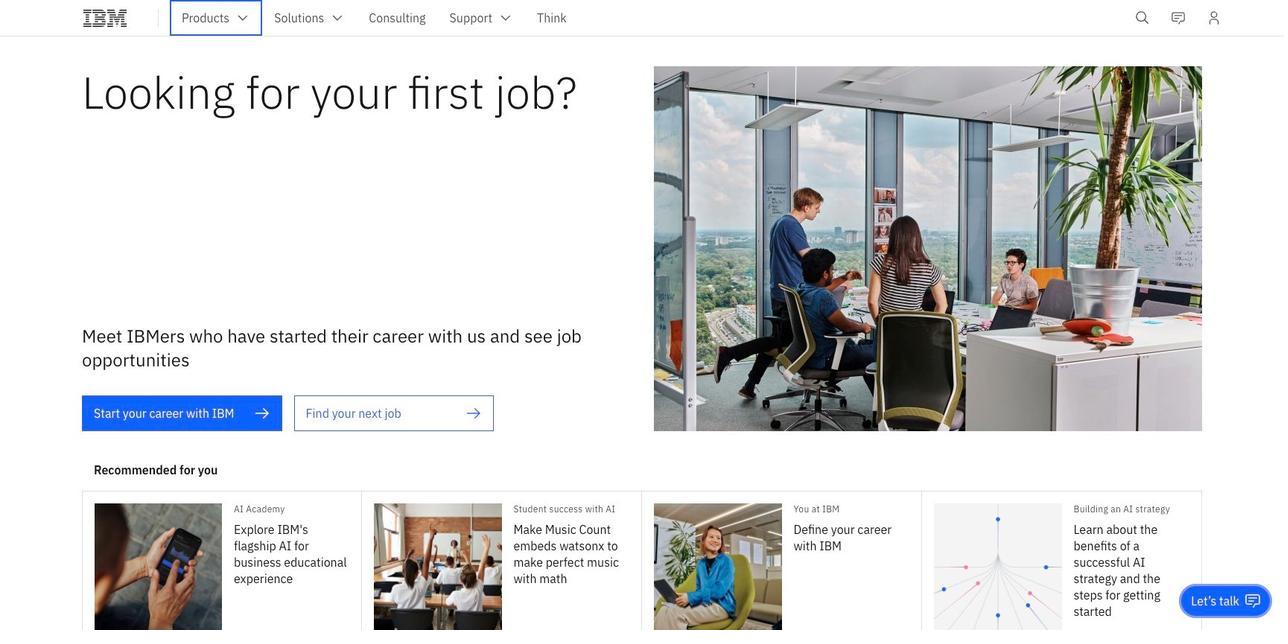 Task type: describe. For each thing, give the bounding box(es) containing it.
let's talk element
[[1192, 593, 1240, 609]]



